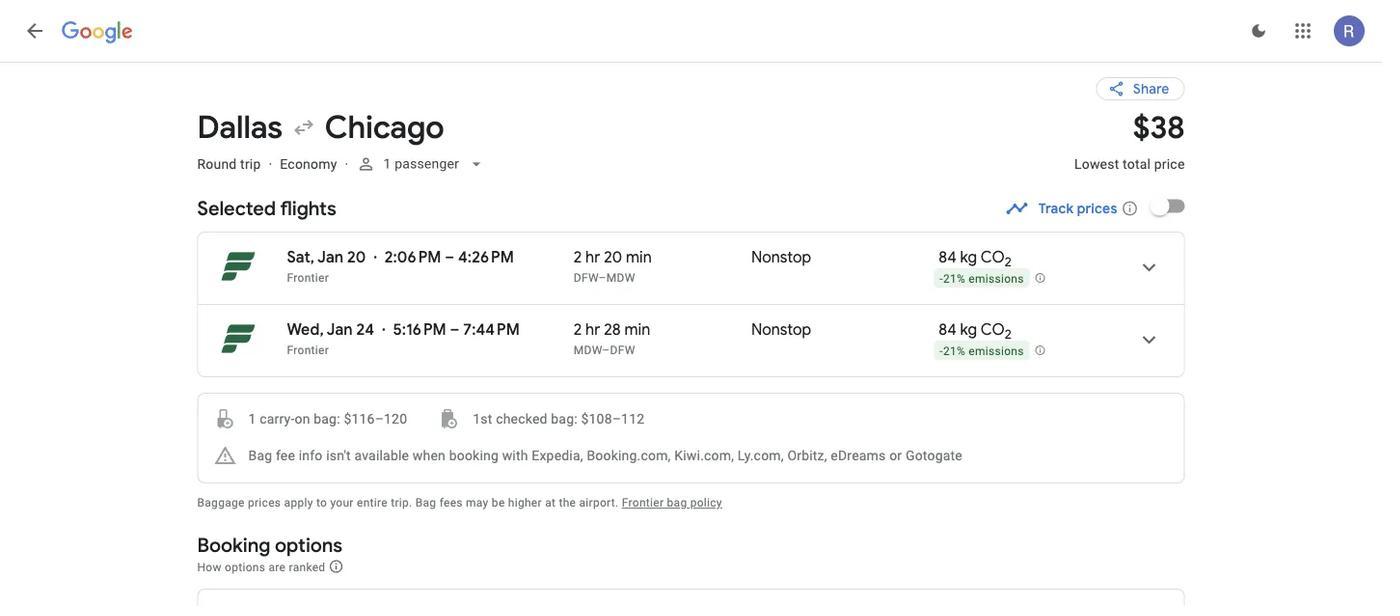 Task type: vqa. For each thing, say whether or not it's contained in the screenshot.
the bottom Green
no



Task type: locate. For each thing, give the bounding box(es) containing it.
mdw down the total duration 2 hr 20 min. element
[[607, 271, 636, 285]]

0 horizontal spatial 1
[[249, 411, 256, 427]]

co for 2 hr 28 min
[[981, 320, 1005, 340]]

kg for 2 hr 28 min
[[961, 320, 978, 340]]

fee
[[276, 447, 295, 463]]

bag right trip.
[[416, 496, 437, 510]]

1 21% from the top
[[944, 272, 966, 285]]

bag: inside first checked bag costs between 108 us dollars and 112 us dollars element
[[551, 411, 578, 427]]

learn more about booking options element
[[329, 556, 344, 577]]

0 vertical spatial min
[[626, 248, 652, 267]]

1 horizontal spatial bag:
[[551, 411, 578, 427]]

1 vertical spatial bag
[[416, 496, 437, 510]]

2 bag: from the left
[[551, 411, 578, 427]]

1 vertical spatial 21%
[[944, 344, 966, 358]]

1 horizontal spatial 20
[[604, 248, 623, 267]]

1 horizontal spatial bag
[[416, 496, 437, 510]]

0 vertical spatial nonstop flight. element
[[752, 248, 812, 270]]

min
[[626, 248, 652, 267], [625, 320, 651, 340]]

wed,
[[287, 320, 324, 340]]

0 vertical spatial dfw
[[574, 271, 599, 285]]

with
[[502, 447, 529, 463]]

options down booking in the bottom of the page
[[225, 560, 266, 574]]

1 carry-on bag: $116–120
[[249, 411, 407, 427]]

84
[[939, 248, 957, 267], [939, 320, 957, 340]]

prices left apply
[[248, 496, 281, 510]]

1 vertical spatial options
[[225, 560, 266, 574]]

1 horizontal spatial dfw
[[610, 344, 636, 357]]

track prices
[[1039, 200, 1118, 217]]

1 vertical spatial emissions
[[969, 344, 1025, 358]]

kg for 2 hr 20 min
[[961, 248, 978, 267]]

bag: up expedia,
[[551, 411, 578, 427]]

1 vertical spatial nonstop
[[752, 320, 812, 340]]

1 horizontal spatial 1
[[383, 156, 391, 172]]

mdw
[[607, 271, 636, 285], [574, 344, 603, 357]]

0 vertical spatial -
[[940, 272, 944, 285]]

prices for track
[[1078, 200, 1118, 217]]

-21% emissions for 2 hr 20 min
[[940, 272, 1025, 285]]

2 20 from the left
[[604, 248, 623, 267]]

2 - from the top
[[940, 344, 944, 358]]

1 vertical spatial co
[[981, 320, 1005, 340]]

0 horizontal spatial 20
[[347, 248, 366, 267]]

emissions for 2 hr 28 min
[[969, 344, 1025, 358]]

min for 2 hr 28 min
[[625, 320, 651, 340]]

how
[[197, 560, 222, 574]]

0 horizontal spatial mdw
[[574, 344, 603, 357]]

passenger
[[395, 156, 459, 172]]

apply
[[284, 496, 313, 510]]

20 right the sat,
[[347, 248, 366, 267]]

1 emissions from the top
[[969, 272, 1025, 285]]

options
[[275, 533, 343, 557], [225, 560, 266, 574]]

21% for 2 hr 28 min
[[944, 344, 966, 358]]

jan
[[318, 248, 344, 267], [327, 320, 353, 340]]

nonstop
[[752, 248, 812, 267], [752, 320, 812, 340]]

-21% emissions
[[940, 272, 1025, 285], [940, 344, 1025, 358]]

2 emissions from the top
[[969, 344, 1025, 358]]

2 84 kg co 2 from the top
[[939, 320, 1012, 342]]

when
[[413, 447, 446, 463]]

1 vertical spatial 84 kg co 2
[[939, 320, 1012, 342]]

0 vertical spatial kg
[[961, 248, 978, 267]]

higher
[[508, 496, 542, 510]]

nonstop flight. element for 2 hr 20 min
[[752, 248, 812, 270]]

hr left 28
[[586, 320, 601, 340]]

options up the ranked
[[275, 533, 343, 557]]

1 hr from the top
[[586, 248, 601, 267]]

2 co from the top
[[981, 320, 1005, 340]]

84 for 2 hr 20 min
[[939, 248, 957, 267]]

1 vertical spatial kg
[[961, 320, 978, 340]]

1 vertical spatial mdw
[[574, 344, 603, 357]]

1 down chicago
[[383, 156, 391, 172]]

0 horizontal spatial options
[[225, 560, 266, 574]]

1 horizontal spatial prices
[[1078, 200, 1118, 217]]

min up the total duration 2 hr 28 min. element
[[626, 248, 652, 267]]

2 -21% emissions from the top
[[940, 344, 1025, 358]]

jan right the sat,
[[318, 248, 344, 267]]

frontier
[[287, 271, 329, 285], [287, 344, 329, 357], [622, 496, 664, 510]]

min right 28
[[625, 320, 651, 340]]

1 vertical spatial -21% emissions
[[940, 344, 1025, 358]]

1 inside popup button
[[383, 156, 391, 172]]

bag
[[249, 447, 272, 463], [416, 496, 437, 510]]

go back image
[[23, 19, 46, 42]]

carry-
[[260, 411, 295, 427]]

hr for 20
[[586, 248, 601, 267]]

2:06 pm
[[385, 248, 441, 267]]

0 vertical spatial 1
[[383, 156, 391, 172]]

2 inside 2 hr 28 min mdw – dfw
[[574, 320, 582, 340]]

nonstop for 2 hr 20 min
[[752, 248, 812, 267]]

1 vertical spatial nonstop flight. element
[[752, 320, 812, 343]]

5:16 pm – 7:44 pm
[[393, 320, 520, 340]]

dfw down 28
[[610, 344, 636, 357]]

1 horizontal spatial mdw
[[607, 271, 636, 285]]

0 horizontal spatial dfw
[[574, 271, 599, 285]]

$38
[[1134, 108, 1186, 147]]

28
[[604, 320, 621, 340]]

1 84 kg co 2 from the top
[[939, 248, 1012, 270]]

ranked
[[289, 560, 326, 574]]

-21% emissions for 2 hr 28 min
[[940, 344, 1025, 358]]

list
[[198, 233, 1185, 376]]

1 bag: from the left
[[314, 411, 340, 427]]

checked
[[496, 411, 548, 427]]

first checked bag costs between 108 us dollars and 112 us dollars element
[[438, 407, 645, 430]]

None text field
[[1075, 108, 1186, 189]]

hr inside 2 hr 20 min dfw – mdw
[[586, 248, 601, 267]]

fees
[[440, 496, 463, 510]]

2
[[574, 248, 582, 267], [1005, 254, 1012, 270], [574, 320, 582, 340], [1005, 326, 1012, 342]]

$116–120
[[344, 411, 407, 427]]

bag: inside 1 carry-on bag costs between 116 us dollars and 120 us dollars element
[[314, 411, 340, 427]]

min inside 2 hr 28 min mdw – dfw
[[625, 320, 651, 340]]

0 vertical spatial emissions
[[969, 272, 1025, 285]]

bag:
[[314, 411, 340, 427], [551, 411, 578, 427]]

0 vertical spatial nonstop
[[752, 248, 812, 267]]

2 nonstop flight. element from the top
[[752, 320, 812, 343]]

jan for sat,
[[318, 248, 344, 267]]

1 horizontal spatial options
[[275, 533, 343, 557]]

jan for wed,
[[327, 320, 353, 340]]

- for 2 hr 20 min
[[940, 272, 944, 285]]

to
[[316, 496, 327, 510]]

2 kg from the top
[[961, 320, 978, 340]]

policy
[[691, 496, 723, 510]]

main content
[[197, 62, 1186, 606]]

total duration 2 hr 20 min. element
[[574, 248, 752, 270]]

bag
[[667, 496, 688, 510]]

0 vertical spatial frontier
[[287, 271, 329, 285]]

flight details. return flight on wednesday, january 24. leaves chicago midway international airport at 5:16 pm on wednesday, january 24 and arrives at dallas/fort worth international airport at 7:44 pm on wednesday, january 24. image
[[1127, 317, 1173, 363]]

1 kg from the top
[[961, 248, 978, 267]]

0 vertical spatial mdw
[[607, 271, 636, 285]]

 image
[[345, 156, 349, 172]]

Departure time: 2:06 PM. text field
[[385, 248, 441, 267]]

frontier down the wed,
[[287, 344, 329, 357]]

return flight on wednesday, january 24. leaves chicago midway international airport at 5:16 pm on wednesday, january 24 and arrives at dallas/fort worth international airport at 7:44 pm on wednesday, january 24. element
[[287, 320, 520, 340]]

1 vertical spatial prices
[[248, 496, 281, 510]]

or
[[890, 447, 903, 463]]

mdw inside 2 hr 28 min mdw – dfw
[[574, 344, 603, 357]]

hr inside 2 hr 28 min mdw – dfw
[[586, 320, 601, 340]]

5:16 pm
[[393, 320, 447, 340]]

1 20 from the left
[[347, 248, 366, 267]]

your
[[330, 496, 354, 510]]

0 vertical spatial prices
[[1078, 200, 1118, 217]]

– down 28
[[603, 344, 610, 357]]

1 vertical spatial hr
[[586, 320, 601, 340]]

bag left fee
[[249, 447, 272, 463]]

0 vertical spatial 84
[[939, 248, 957, 267]]

min inside 2 hr 20 min dfw – mdw
[[626, 248, 652, 267]]

Arrival time: 7:44 PM. text field
[[464, 320, 520, 340]]

jan left 24
[[327, 320, 353, 340]]

frontier bag policy link
[[622, 496, 723, 510]]

at
[[545, 496, 556, 510]]

-
[[940, 272, 944, 285], [940, 344, 944, 358]]

1 nonstop from the top
[[752, 248, 812, 267]]

2 84 from the top
[[939, 320, 957, 340]]

learn more about tracked prices image
[[1122, 200, 1139, 217]]

2 nonstop from the top
[[752, 320, 812, 340]]

wed, jan 24
[[287, 320, 375, 340]]

flight details. departing flight on saturday, january 20. leaves dallas/fort worth international airport at 2:06 pm on saturday, january 20 and arrives at chicago midway international airport at 4:26 pm on saturday, january 20. image
[[1127, 244, 1173, 290]]

list containing sat, jan 20
[[198, 233, 1185, 376]]

2:06 pm – 4:26 pm
[[385, 248, 514, 267]]

2 21% from the top
[[944, 344, 966, 358]]

2 hr from the top
[[586, 320, 601, 340]]

1 -21% emissions from the top
[[940, 272, 1025, 285]]

1 vertical spatial min
[[625, 320, 651, 340]]

1 vertical spatial frontier
[[287, 344, 329, 357]]

0 vertical spatial 21%
[[944, 272, 966, 285]]

selected
[[197, 196, 276, 221]]

– up 28
[[599, 271, 607, 285]]

co
[[981, 248, 1005, 267], [981, 320, 1005, 340]]

emissions
[[969, 272, 1025, 285], [969, 344, 1025, 358]]

1 84 from the top
[[939, 248, 957, 267]]

0 horizontal spatial prices
[[248, 496, 281, 510]]

0 vertical spatial co
[[981, 248, 1005, 267]]

1 - from the top
[[940, 272, 944, 285]]

learn more about booking options image
[[329, 559, 344, 574]]

20 for jan
[[347, 248, 366, 267]]

Arrival time: 4:26 PM. text field
[[458, 248, 514, 267]]

0 vertical spatial bag
[[249, 447, 272, 463]]

0 vertical spatial jan
[[318, 248, 344, 267]]

20 inside 2 hr 20 min dfw – mdw
[[604, 248, 623, 267]]

84 kg co 2 for 2 hr 28 min
[[939, 320, 1012, 342]]

1
[[383, 156, 391, 172], [249, 411, 256, 427]]

7:44 pm
[[464, 320, 520, 340]]

20 up 28
[[604, 248, 623, 267]]

frontier left the bag
[[622, 496, 664, 510]]

20
[[347, 248, 366, 267], [604, 248, 623, 267]]

prices left the learn more about tracked prices image
[[1078, 200, 1118, 217]]

0 vertical spatial -21% emissions
[[940, 272, 1025, 285]]

nonstop flight. element
[[752, 248, 812, 270], [752, 320, 812, 343]]

1 vertical spatial -
[[940, 344, 944, 358]]

change appearance image
[[1236, 8, 1283, 54]]

booking
[[197, 533, 271, 557]]

1 vertical spatial 1
[[249, 411, 256, 427]]

1 vertical spatial 84
[[939, 320, 957, 340]]

0 horizontal spatial bag:
[[314, 411, 340, 427]]

1 co from the top
[[981, 248, 1005, 267]]

0 vertical spatial 84 kg co 2
[[939, 248, 1012, 270]]

how options are ranked
[[197, 560, 329, 574]]

dfw
[[574, 271, 599, 285], [610, 344, 636, 357]]

$38 lowest total price
[[1075, 108, 1186, 172]]

prices
[[1078, 200, 1118, 217], [248, 496, 281, 510]]

gotogate
[[906, 447, 963, 463]]

1 nonstop flight. element from the top
[[752, 248, 812, 270]]

0 vertical spatial hr
[[586, 248, 601, 267]]

trip
[[240, 156, 261, 172]]

1 vertical spatial dfw
[[610, 344, 636, 357]]

mdw up $108–112
[[574, 344, 603, 357]]

–
[[445, 248, 455, 267], [599, 271, 607, 285], [450, 320, 460, 340], [603, 344, 610, 357]]

84 kg co 2
[[939, 248, 1012, 270], [939, 320, 1012, 342]]

21%
[[944, 272, 966, 285], [944, 344, 966, 358]]

bag: right on
[[314, 411, 340, 427]]

0 vertical spatial options
[[275, 533, 343, 557]]

hr up 2 hr 28 min mdw – dfw
[[586, 248, 601, 267]]

20 for hr
[[604, 248, 623, 267]]

1 carry-on bag costs between 116 us dollars and 120 us dollars element
[[214, 407, 407, 430]]

booking
[[449, 447, 499, 463]]

$108–112
[[581, 411, 645, 427]]

1 vertical spatial jan
[[327, 320, 353, 340]]

dfw up 2 hr 28 min mdw – dfw
[[574, 271, 599, 285]]

 image
[[269, 156, 272, 172]]

hr
[[586, 248, 601, 267], [586, 320, 601, 340]]

1 left carry-
[[249, 411, 256, 427]]

be
[[492, 496, 505, 510]]

frontier down the sat,
[[287, 271, 329, 285]]



Task type: describe. For each thing, give the bounding box(es) containing it.
0 horizontal spatial bag
[[249, 447, 272, 463]]

nonstop for 2 hr 28 min
[[752, 320, 812, 340]]

38 us dollars element
[[1134, 108, 1186, 147]]

airport.
[[580, 496, 619, 510]]

edreams
[[831, 447, 886, 463]]

Dallas to Chicago and back text field
[[197, 108, 1052, 147]]

selected flights
[[197, 196, 337, 221]]

co for 2 hr 20 min
[[981, 248, 1005, 267]]

sat, jan 20
[[287, 248, 366, 267]]

are
[[269, 560, 286, 574]]

orbitz,
[[788, 447, 828, 463]]

2 inside 2 hr 20 min dfw – mdw
[[574, 248, 582, 267]]

- for 2 hr 28 min
[[940, 344, 944, 358]]

track
[[1039, 200, 1074, 217]]

share button
[[1097, 77, 1186, 100]]

ly.com,
[[738, 447, 784, 463]]

min for 2 hr 20 min
[[626, 248, 652, 267]]

84 for 2 hr 28 min
[[939, 320, 957, 340]]

available
[[355, 447, 409, 463]]

lowest
[[1075, 156, 1120, 172]]

total duration 2 hr 28 min. element
[[574, 320, 752, 343]]

booking options
[[197, 533, 343, 557]]

baggage
[[197, 496, 245, 510]]

kiwi.com,
[[675, 447, 735, 463]]

options for booking
[[275, 533, 343, 557]]

1 passenger button
[[349, 141, 494, 187]]

share
[[1134, 80, 1170, 97]]

– left 4:26 pm
[[445, 248, 455, 267]]

dfw inside 2 hr 28 min mdw – dfw
[[610, 344, 636, 357]]

on
[[295, 411, 310, 427]]

1 passenger
[[383, 156, 459, 172]]

expedia,
[[532, 447, 584, 463]]

entire
[[357, 496, 388, 510]]

– inside 2 hr 28 min mdw – dfw
[[603, 344, 610, 357]]

isn't
[[326, 447, 351, 463]]

may
[[466, 496, 489, 510]]

nonstop flight. element for 2 hr 28 min
[[752, 320, 812, 343]]

1 for 1 carry-on bag: $116–120
[[249, 411, 256, 427]]

frontier for sat,
[[287, 271, 329, 285]]

round trip
[[197, 156, 261, 172]]

dfw inside 2 hr 20 min dfw – mdw
[[574, 271, 599, 285]]

price
[[1155, 156, 1186, 172]]

departing flight on saturday, january 20. leaves dallas/fort worth international airport at 2:06 pm on saturday, january 20 and arrives at chicago midway international airport at 4:26 pm on saturday, january 20. element
[[287, 248, 514, 267]]

1 for 1 passenger
[[383, 156, 391, 172]]

options for how
[[225, 560, 266, 574]]

loading results progress bar
[[0, 62, 1383, 66]]

the
[[559, 496, 576, 510]]

– inside 2 hr 20 min dfw – mdw
[[599, 271, 607, 285]]

emissions for 2 hr 20 min
[[969, 272, 1025, 285]]

2 hr 20 min dfw – mdw
[[574, 248, 652, 285]]

2 vertical spatial frontier
[[622, 496, 664, 510]]

total
[[1123, 156, 1151, 172]]

Departure time: 5:16 PM. text field
[[393, 320, 447, 340]]

24
[[357, 320, 375, 340]]

baggage prices apply to your entire trip.  bag fees may be higher at the airport. frontier bag policy
[[197, 496, 723, 510]]

84 kg co 2 for 2 hr 20 min
[[939, 248, 1012, 270]]

dallas
[[197, 108, 283, 147]]

mdw inside 2 hr 20 min dfw – mdw
[[607, 271, 636, 285]]

4:26 pm
[[458, 248, 514, 267]]

flights
[[280, 196, 337, 221]]

hr for 28
[[586, 320, 601, 340]]

none text field containing $38
[[1075, 108, 1186, 189]]

frontier for wed,
[[287, 344, 329, 357]]

sat,
[[287, 248, 315, 267]]

economy
[[280, 156, 337, 172]]

prices for baggage
[[248, 496, 281, 510]]

trip.
[[391, 496, 413, 510]]

info
[[299, 447, 323, 463]]

booking.com,
[[587, 447, 671, 463]]

round
[[197, 156, 237, 172]]

– right 5:16 pm
[[450, 320, 460, 340]]

chicago
[[325, 108, 445, 147]]

21% for 2 hr 20 min
[[944, 272, 966, 285]]

1st
[[473, 411, 493, 427]]

main content containing dallas
[[197, 62, 1186, 606]]

1st checked bag: $108–112
[[473, 411, 645, 427]]

bag fee info isn't available when booking with expedia, booking.com, kiwi.com, ly.com, orbitz, edreams or gotogate
[[249, 447, 963, 463]]

2 hr 28 min mdw – dfw
[[574, 320, 651, 357]]



